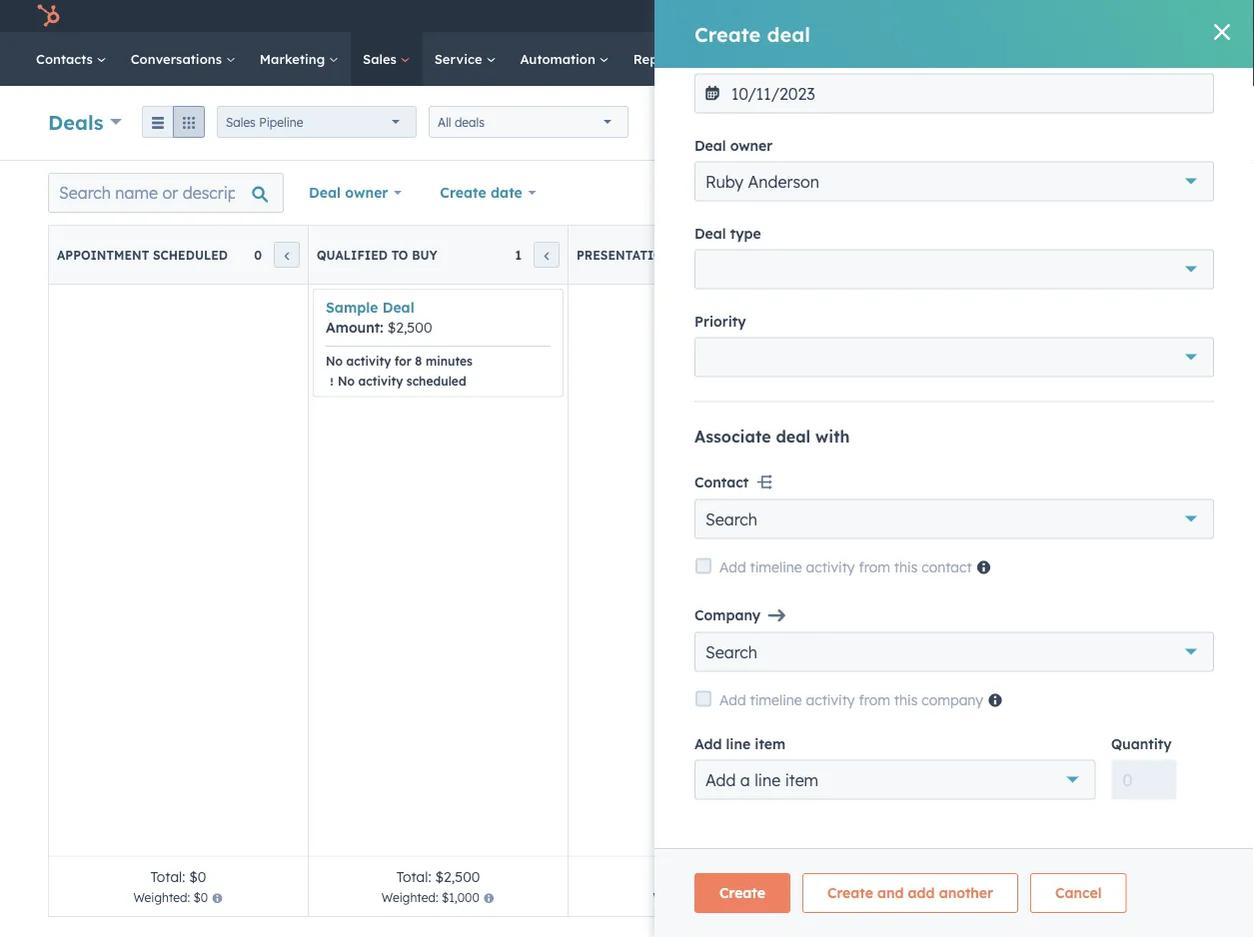 Task type: vqa. For each thing, say whether or not it's contained in the screenshot.
Automation
yes



Task type: describe. For each thing, give the bounding box(es) containing it.
settings link
[[1030, 0, 1072, 32]]

create date button
[[427, 173, 550, 213]]

automation
[[520, 50, 600, 67]]

1 horizontal spatial $2,500
[[435, 868, 480, 886]]

0 for appointment scheduled
[[254, 247, 262, 262]]

contract
[[1097, 247, 1164, 262]]

presentation
[[577, 247, 673, 262]]

save
[[1112, 184, 1146, 201]]

presentation scheduled
[[577, 247, 752, 262]]

all deals
[[438, 114, 485, 129]]

search button
[[1199, 42, 1237, 76]]

search image
[[1209, 50, 1227, 68]]

sales for sales
[[363, 50, 401, 67]]

reporting
[[634, 50, 701, 67]]

1
[[515, 247, 522, 262]]

settings image
[[1042, 9, 1060, 27]]

weighted: $0 for appointment
[[133, 891, 208, 906]]

reporting link
[[622, 32, 723, 86]]

view
[[1150, 184, 1182, 201]]

upgrade
[[842, 9, 898, 26]]

all
[[438, 114, 451, 129]]

self made button
[[1106, 0, 1231, 32]]

decision
[[837, 247, 901, 262]]

deals
[[48, 109, 104, 134]]

no activity scheduled
[[338, 373, 467, 388]]

notifications button
[[1072, 0, 1106, 32]]

Search name or description search field
[[48, 173, 284, 213]]

conversations link
[[119, 32, 248, 86]]

ruby anderson image
[[1118, 7, 1136, 25]]

upgrade image
[[820, 9, 838, 27]]

scheduled for appointment scheduled
[[153, 247, 228, 262]]

sales pipeline button
[[217, 106, 417, 138]]

deal owner
[[309, 184, 388, 201]]

total: for decision
[[930, 868, 965, 886]]

qualified to buy
[[317, 247, 438, 262]]

appointment
[[57, 247, 149, 262]]

buy
[[412, 247, 438, 262]]

board
[[921, 184, 963, 201]]

board actions button
[[896, 173, 1054, 213]]

contacts link
[[24, 32, 119, 86]]

conversations
[[131, 50, 226, 67]]

save view
[[1112, 184, 1182, 201]]

deals
[[455, 114, 485, 129]]

deal inside the sample deal amount : $2,500
[[383, 299, 415, 316]]

weighted: for appointment
[[133, 891, 190, 906]]

filters
[[819, 184, 859, 201]]

to
[[392, 247, 408, 262]]

$1,000
[[442, 891, 480, 906]]

appointment scheduled
[[57, 247, 228, 262]]

notifications image
[[1080, 9, 1098, 27]]

marketing
[[260, 50, 329, 67]]

advanced filters (0)
[[745, 184, 883, 201]]

qualified
[[317, 247, 388, 262]]

deals banner
[[48, 101, 1207, 140]]

bought-
[[952, 247, 1010, 262]]

automation link
[[508, 32, 622, 86]]

0 for decision maker bought-in
[[1034, 247, 1042, 262]]



Task type: locate. For each thing, give the bounding box(es) containing it.
for
[[395, 353, 412, 368]]

no for no activity scheduled
[[338, 373, 355, 388]]

total: $0 for appointment
[[151, 868, 206, 886]]

self made
[[1140, 7, 1201, 24]]

menu
[[808, 0, 1231, 39]]

1 weighted: $0 from the left
[[133, 891, 208, 906]]

actions
[[967, 184, 1017, 201]]

1 weighted: from the left
[[133, 891, 190, 906]]

service link
[[423, 32, 508, 86]]

4 weighted: from the left
[[913, 891, 970, 906]]

1 vertical spatial no
[[338, 373, 355, 388]]

activity down no activity for 8 minutes
[[359, 373, 403, 388]]

0 vertical spatial deal
[[309, 184, 341, 201]]

marketplaces button
[[954, 0, 996, 32]]

1 horizontal spatial deal
[[383, 299, 415, 316]]

group inside deals banner
[[142, 106, 205, 138]]

sample
[[326, 299, 378, 316]]

create date
[[440, 184, 523, 201]]

deal up the :
[[383, 299, 415, 316]]

create
[[440, 184, 487, 201]]

total: $2,500
[[397, 868, 480, 886]]

sales left pipeline
[[226, 114, 256, 129]]

total: for qualified
[[397, 868, 432, 886]]

Search HubSpot search field
[[974, 42, 1219, 76]]

activity for for
[[347, 353, 391, 368]]

1 vertical spatial deal
[[383, 299, 415, 316]]

0 horizontal spatial weighted: $0
[[133, 891, 208, 906]]

marketplaces image
[[966, 9, 984, 27]]

sample deal amount : $2,500
[[326, 299, 432, 336]]

weighted: $0 for decision
[[913, 891, 988, 906]]

weighted: for decision
[[913, 891, 970, 906]]

deal inside deal owner popup button
[[309, 184, 341, 201]]

all deals button
[[429, 106, 629, 138]]

2 weighted: $0 from the left
[[653, 891, 728, 906]]

total: $0 for decision
[[930, 868, 986, 886]]

2 horizontal spatial weighted: $0
[[913, 891, 988, 906]]

sales left service
[[363, 50, 401, 67]]

board actions
[[921, 184, 1017, 201]]

contract sent
[[1097, 247, 1200, 262]]

:
[[380, 319, 384, 336]]

sales inside 'popup button'
[[226, 114, 256, 129]]

hubspot image
[[36, 4, 60, 28]]

advanced
[[745, 184, 814, 201]]

total: for presentation
[[670, 868, 705, 886]]

activity
[[347, 353, 391, 368], [359, 373, 403, 388]]

scheduled right 'presentation'
[[677, 247, 752, 262]]

total: $0
[[151, 868, 206, 886], [670, 868, 726, 886], [930, 868, 986, 886]]

decision maker bought-in
[[837, 247, 1026, 262]]

$2,500 right the :
[[388, 319, 432, 336]]

menu containing self made
[[808, 0, 1231, 39]]

2 total: $0 from the left
[[670, 868, 726, 886]]

amount
[[326, 319, 380, 336]]

minutes
[[426, 353, 473, 368]]

menu item
[[910, 0, 954, 32]]

advanced filters (0) button
[[711, 173, 896, 213]]

help button
[[996, 0, 1030, 32]]

$2,500 inside the sample deal amount : $2,500
[[388, 319, 432, 336]]

date
[[491, 184, 523, 201]]

1 horizontal spatial weighted: $0
[[653, 891, 728, 906]]

(0)
[[863, 184, 883, 201]]

4 total: from the left
[[930, 868, 965, 886]]

activity left for
[[347, 353, 391, 368]]

sales
[[363, 50, 401, 67], [226, 114, 256, 129]]

scheduled down search name or description search field
[[153, 247, 228, 262]]

sales pipeline
[[226, 114, 303, 129]]

weighted: $0 for presentation
[[653, 891, 728, 906]]

weighted: for presentation
[[653, 891, 710, 906]]

total: for appointment
[[151, 868, 185, 886]]

1 0 from the left
[[254, 247, 262, 262]]

weighted: for qualified
[[382, 891, 439, 906]]

made
[[1166, 7, 1201, 24]]

$0
[[189, 868, 206, 886], [709, 868, 726, 886], [969, 868, 986, 886], [194, 891, 208, 906], [714, 891, 728, 906], [973, 891, 988, 906]]

1 total: from the left
[[151, 868, 185, 886]]

help image
[[1004, 9, 1022, 27]]

activity for scheduled
[[359, 373, 403, 388]]

1 horizontal spatial total: $0
[[670, 868, 726, 886]]

2 weighted: from the left
[[382, 891, 439, 906]]

0 right "in"
[[1034, 247, 1042, 262]]

$2,500
[[388, 319, 432, 336], [435, 868, 480, 886]]

group
[[142, 106, 205, 138]]

1 vertical spatial sales
[[226, 114, 256, 129]]

sales for sales pipeline
[[226, 114, 256, 129]]

no activity for 8 minutes
[[326, 353, 473, 368]]

marketing link
[[248, 32, 351, 86]]

1 vertical spatial $2,500
[[435, 868, 480, 886]]

scheduled down minutes
[[407, 373, 467, 388]]

3 0 from the left
[[1034, 247, 1042, 262]]

0 horizontal spatial deal
[[309, 184, 341, 201]]

maker
[[905, 247, 949, 262]]

1 horizontal spatial sales
[[363, 50, 401, 67]]

$2,500 up $1,000 at the bottom of the page
[[435, 868, 480, 886]]

weighted:
[[133, 891, 190, 906], [382, 891, 439, 906], [653, 891, 710, 906], [913, 891, 970, 906]]

owner
[[345, 184, 388, 201]]

0 down advanced
[[774, 247, 782, 262]]

0 vertical spatial activity
[[347, 353, 391, 368]]

save view button
[[1066, 173, 1207, 213]]

contacts
[[36, 50, 97, 67]]

scheduled for presentation scheduled
[[677, 247, 752, 262]]

0 horizontal spatial total: $0
[[151, 868, 206, 886]]

no
[[326, 353, 343, 368], [338, 373, 355, 388]]

3 weighted: $0 from the left
[[913, 891, 988, 906]]

0 left qualified
[[254, 247, 262, 262]]

2 horizontal spatial total: $0
[[930, 868, 986, 886]]

2 total: from the left
[[397, 868, 432, 886]]

in
[[1010, 247, 1026, 262]]

deal left owner
[[309, 184, 341, 201]]

pipeline
[[259, 114, 303, 129]]

scheduled
[[153, 247, 228, 262], [677, 247, 752, 262], [407, 373, 467, 388]]

8
[[415, 353, 422, 368]]

deals button
[[48, 107, 122, 136]]

2 horizontal spatial scheduled
[[677, 247, 752, 262]]

0 horizontal spatial 0
[[254, 247, 262, 262]]

total: $0 for presentation
[[670, 868, 726, 886]]

1 horizontal spatial scheduled
[[407, 373, 467, 388]]

sample deal link
[[326, 299, 415, 316]]

0 horizontal spatial sales
[[226, 114, 256, 129]]

weighted: $1,000
[[382, 891, 480, 906]]

no for no activity for 8 minutes
[[326, 353, 343, 368]]

total:
[[151, 868, 185, 886], [397, 868, 432, 886], [670, 868, 705, 886], [930, 868, 965, 886]]

sent
[[1168, 247, 1200, 262]]

0 horizontal spatial scheduled
[[153, 247, 228, 262]]

service
[[435, 50, 486, 67]]

deal owner button
[[296, 173, 415, 213]]

sales link
[[351, 32, 423, 86]]

1 total: $0 from the left
[[151, 868, 206, 886]]

0 vertical spatial sales
[[363, 50, 401, 67]]

0 vertical spatial $2,500
[[388, 319, 432, 336]]

2 0 from the left
[[774, 247, 782, 262]]

0 for presentation scheduled
[[774, 247, 782, 262]]

1 horizontal spatial 0
[[774, 247, 782, 262]]

weighted: $0
[[133, 891, 208, 906], [653, 891, 728, 906], [913, 891, 988, 906]]

1 vertical spatial activity
[[359, 373, 403, 388]]

2 horizontal spatial 0
[[1034, 247, 1042, 262]]

0 horizontal spatial $2,500
[[388, 319, 432, 336]]

0 vertical spatial no
[[326, 353, 343, 368]]

3 weighted: from the left
[[653, 891, 710, 906]]

3 total: from the left
[[670, 868, 705, 886]]

3 total: $0 from the left
[[930, 868, 986, 886]]

hubspot link
[[24, 4, 75, 28]]

self
[[1140, 7, 1163, 24]]

deal
[[309, 184, 341, 201], [383, 299, 415, 316]]

0
[[254, 247, 262, 262], [774, 247, 782, 262], [1034, 247, 1042, 262]]



